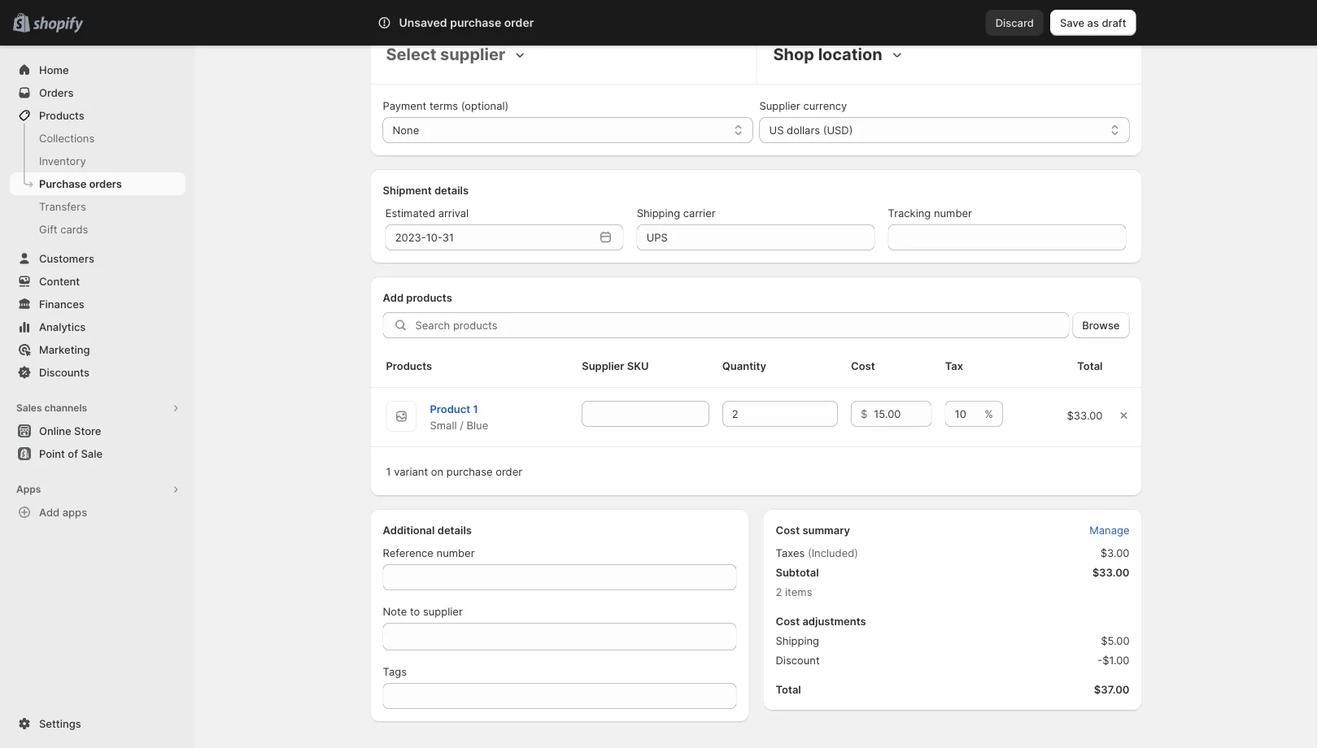 Task type: vqa. For each thing, say whether or not it's contained in the screenshot.
Shipment
yes



Task type: locate. For each thing, give the bounding box(es) containing it.
(included)
[[808, 547, 858, 559]]

Tags text field
[[383, 683, 737, 710]]

0 horizontal spatial number
[[437, 547, 475, 559]]

tracking
[[888, 207, 931, 219]]

cost for cost summary
[[776, 524, 800, 537]]

currency
[[803, 99, 847, 112]]

0 horizontal spatial shipping
[[637, 207, 680, 219]]

to
[[410, 605, 420, 618]]

payment terms (optional)
[[383, 99, 509, 112]]

0 vertical spatial 1
[[473, 403, 478, 415]]

discounts link
[[10, 361, 186, 384]]

shop location button
[[770, 41, 909, 68]]

Search products text field
[[415, 312, 1069, 338]]

settings
[[39, 718, 81, 730]]

inventory link
[[10, 150, 186, 172]]

1 up blue at the left bottom
[[473, 403, 478, 415]]

% text field
[[945, 401, 981, 427]]

$ text field
[[874, 401, 932, 427]]

purchase up the select supplier dropdown button at the left of the page
[[450, 16, 502, 30]]

(optional)
[[461, 99, 509, 112]]

%
[[985, 408, 993, 420]]

total down 'discount' at the bottom right of page
[[776, 683, 801, 696]]

1 inside product 1 small / blue
[[473, 403, 478, 415]]

select supplier
[[386, 44, 505, 64]]

1 vertical spatial supplier
[[760, 99, 800, 112]]

details up reference number
[[438, 524, 472, 537]]

0 horizontal spatial add
[[39, 506, 60, 519]]

point of sale
[[39, 448, 103, 460]]

1 horizontal spatial total
[[1078, 360, 1103, 372]]

1 vertical spatial order
[[496, 465, 522, 478]]

0 vertical spatial purchase
[[450, 16, 502, 30]]

browse
[[1082, 319, 1120, 332]]

0 vertical spatial cost
[[851, 360, 875, 372]]

1 horizontal spatial add
[[383, 291, 404, 304]]

quantity
[[722, 360, 766, 372]]

products up collections
[[39, 109, 84, 122]]

cost
[[851, 360, 875, 372], [776, 524, 800, 537], [776, 615, 800, 628]]

cost for cost
[[851, 360, 875, 372]]

home
[[39, 63, 69, 76]]

supplier up us
[[760, 99, 800, 112]]

0 vertical spatial details
[[434, 184, 469, 197]]

0 vertical spatial supplier
[[440, 44, 505, 64]]

supplier for supplier
[[386, 17, 429, 30]]

number right tracking
[[934, 207, 972, 219]]

1 vertical spatial supplier
[[423, 605, 463, 618]]

supplier down the unsaved purchase order
[[440, 44, 505, 64]]

shipping up 'discount' at the bottom right of page
[[776, 635, 819, 647]]

0 vertical spatial add
[[383, 291, 404, 304]]

gift cards link
[[10, 218, 186, 241]]

gift
[[39, 223, 57, 236]]

supplier
[[386, 17, 429, 30], [760, 99, 800, 112], [582, 360, 624, 372]]

1 vertical spatial products
[[386, 360, 432, 372]]

add inside button
[[39, 506, 60, 519]]

sku
[[627, 360, 649, 372]]

0 vertical spatial number
[[934, 207, 972, 219]]

1 horizontal spatial number
[[934, 207, 972, 219]]

2 horizontal spatial supplier
[[760, 99, 800, 112]]

0 horizontal spatial supplier
[[386, 17, 429, 30]]

online store link
[[10, 420, 186, 443]]

channels
[[44, 402, 87, 414]]

analytics link
[[10, 316, 186, 338]]

cost for cost adjustments
[[776, 615, 800, 628]]

2 vertical spatial supplier
[[582, 360, 624, 372]]

shop location
[[773, 44, 883, 64]]

transfers link
[[10, 195, 186, 218]]

Note to supplier text field
[[383, 623, 737, 651]]

None text field
[[582, 401, 709, 427]]

manage
[[1090, 524, 1130, 537]]

point
[[39, 448, 65, 460]]

0 horizontal spatial 1
[[386, 465, 391, 478]]

summary
[[803, 524, 850, 537]]

gift cards
[[39, 223, 88, 236]]

products up product
[[386, 360, 432, 372]]

1 vertical spatial shipping
[[776, 635, 819, 647]]

total down browse button
[[1078, 360, 1103, 372]]

number down additional details
[[437, 547, 475, 559]]

0 vertical spatial order
[[504, 16, 534, 30]]

purchase
[[39, 177, 86, 190]]

details up arrival
[[434, 184, 469, 197]]

products link
[[10, 104, 186, 127]]

sale
[[81, 448, 103, 460]]

sales channels button
[[10, 397, 186, 420]]

us
[[769, 124, 784, 136]]

shipment details
[[383, 184, 469, 197]]

1 left variant
[[386, 465, 391, 478]]

order right on
[[496, 465, 522, 478]]

supplier up the select
[[386, 17, 429, 30]]

blue
[[467, 419, 488, 432]]

cost up taxes
[[776, 524, 800, 537]]

orders link
[[10, 81, 186, 104]]

carrier
[[683, 207, 716, 219]]

apps button
[[10, 478, 186, 501]]

purchase right on
[[447, 465, 493, 478]]

shop
[[773, 44, 814, 64]]

cost down 2 items on the bottom right
[[776, 615, 800, 628]]

1 horizontal spatial 1
[[473, 403, 478, 415]]

1 vertical spatial 1
[[386, 465, 391, 478]]

supplier sku
[[582, 360, 649, 372]]

0 vertical spatial supplier
[[386, 17, 429, 30]]

reference number
[[383, 547, 475, 559]]

select
[[386, 44, 437, 64]]

add for add products
[[383, 291, 404, 304]]

None number field
[[722, 401, 814, 427]]

add left products
[[383, 291, 404, 304]]

0 vertical spatial products
[[39, 109, 84, 122]]

1 vertical spatial number
[[437, 547, 475, 559]]

$33.00
[[1067, 409, 1103, 422], [1092, 566, 1130, 579]]

1 vertical spatial add
[[39, 506, 60, 519]]

online store
[[39, 425, 101, 437]]

marketing link
[[10, 338, 186, 361]]

Shipping carrier text field
[[637, 225, 875, 251]]

discounts
[[39, 366, 89, 379]]

apps
[[16, 484, 41, 496]]

cost up $
[[851, 360, 875, 372]]

products
[[406, 291, 452, 304]]

items
[[785, 586, 812, 598]]

collections
[[39, 132, 95, 144]]

2 vertical spatial cost
[[776, 615, 800, 628]]

save
[[1060, 16, 1085, 29]]

supplier right to
[[423, 605, 463, 618]]

1 horizontal spatial products
[[386, 360, 432, 372]]

purchase orders
[[39, 177, 122, 190]]

supplier inside dropdown button
[[440, 44, 505, 64]]

customers link
[[10, 247, 186, 270]]

1 horizontal spatial shipping
[[776, 635, 819, 647]]

details for additional details
[[438, 524, 472, 537]]

number for tracking number
[[934, 207, 972, 219]]

1 vertical spatial cost
[[776, 524, 800, 537]]

1 horizontal spatial supplier
[[582, 360, 624, 372]]

shipping
[[637, 207, 680, 219], [776, 635, 819, 647]]

cards
[[60, 223, 88, 236]]

products
[[39, 109, 84, 122], [386, 360, 432, 372]]

add left apps
[[39, 506, 60, 519]]

number
[[934, 207, 972, 219], [437, 547, 475, 559]]

order right search
[[504, 16, 534, 30]]

online
[[39, 425, 71, 437]]

search button
[[423, 10, 895, 36]]

customers
[[39, 252, 94, 265]]

0 vertical spatial shipping
[[637, 207, 680, 219]]

product 1 link
[[430, 403, 478, 415]]

0 horizontal spatial total
[[776, 683, 801, 696]]

0 vertical spatial total
[[1078, 360, 1103, 372]]

supplier left sku
[[582, 360, 624, 372]]

$5.00
[[1101, 635, 1130, 647]]

shipping left carrier at the top of page
[[637, 207, 680, 219]]

supplier for supplier currency
[[760, 99, 800, 112]]

1 vertical spatial details
[[438, 524, 472, 537]]



Task type: describe. For each thing, give the bounding box(es) containing it.
unsaved
[[399, 16, 447, 30]]

adjustments
[[803, 615, 866, 628]]

unsaved purchase order
[[399, 16, 534, 30]]

search
[[449, 16, 484, 29]]

finances
[[39, 298, 84, 310]]

inventory
[[39, 155, 86, 167]]

browse button
[[1073, 312, 1130, 338]]

add for add apps
[[39, 506, 60, 519]]

1 variant on purchase order
[[386, 465, 522, 478]]

variant
[[394, 465, 428, 478]]

2 items
[[776, 586, 812, 598]]

add apps
[[39, 506, 87, 519]]

taxes (included)
[[776, 547, 858, 559]]

note
[[383, 605, 407, 618]]

collections link
[[10, 127, 186, 150]]

of
[[68, 448, 78, 460]]

tax
[[945, 360, 963, 372]]

number for reference number
[[437, 547, 475, 559]]

purchase orders link
[[10, 172, 186, 195]]

tracking number
[[888, 207, 972, 219]]

cost summary
[[776, 524, 850, 537]]

save as draft button
[[1050, 10, 1136, 36]]

terms
[[430, 99, 458, 112]]

sales channels
[[16, 402, 87, 414]]

draft
[[1102, 16, 1127, 29]]

dollars
[[787, 124, 820, 136]]

product 1 small / blue
[[430, 403, 488, 432]]

0 vertical spatial $33.00
[[1067, 409, 1103, 422]]

shipping for shipping
[[776, 635, 819, 647]]

small
[[430, 419, 457, 432]]

as
[[1088, 16, 1099, 29]]

supplier for supplier sku
[[582, 360, 624, 372]]

orders
[[89, 177, 122, 190]]

$37.00
[[1094, 683, 1130, 696]]

1 vertical spatial purchase
[[447, 465, 493, 478]]

discount
[[776, 654, 820, 667]]

2
[[776, 586, 782, 598]]

estimated arrival
[[385, 207, 469, 219]]

content
[[39, 275, 80, 288]]

arrival
[[438, 207, 469, 219]]

Tracking number text field
[[888, 225, 1127, 251]]

home link
[[10, 59, 186, 81]]

tags
[[383, 666, 407, 678]]

none
[[393, 124, 419, 136]]

0 horizontal spatial products
[[39, 109, 84, 122]]

transfers
[[39, 200, 86, 213]]

us dollars (usd)
[[769, 124, 853, 136]]

discard
[[996, 16, 1034, 29]]

shipping carrier
[[637, 207, 716, 219]]

additional details
[[383, 524, 472, 537]]

taxes
[[776, 547, 805, 559]]

cost adjustments
[[776, 615, 866, 628]]

Reference number text field
[[383, 565, 737, 591]]

note to supplier
[[383, 605, 463, 618]]

discard link
[[986, 10, 1044, 36]]

apps
[[62, 506, 87, 519]]

subtotal
[[776, 566, 819, 579]]

1 vertical spatial total
[[776, 683, 801, 696]]

online store button
[[0, 420, 195, 443]]

Estimated arrival text field
[[385, 225, 594, 251]]

on
[[431, 465, 444, 478]]

$3.00
[[1101, 547, 1130, 559]]

product
[[430, 403, 470, 415]]

payment
[[383, 99, 427, 112]]

details for shipment details
[[434, 184, 469, 197]]

sales
[[16, 402, 42, 414]]

-
[[1098, 654, 1103, 667]]

estimated
[[385, 207, 435, 219]]

shipping for shipping carrier
[[637, 207, 680, 219]]

settings link
[[10, 713, 186, 736]]

manage button
[[1080, 519, 1140, 542]]

add apps button
[[10, 501, 186, 524]]

location
[[818, 44, 883, 64]]

analytics
[[39, 321, 86, 333]]

shopify image
[[33, 17, 83, 33]]

supplier currency
[[760, 99, 847, 112]]

finances link
[[10, 293, 186, 316]]

1 vertical spatial $33.00
[[1092, 566, 1130, 579]]

store
[[74, 425, 101, 437]]

select supplier button
[[383, 41, 531, 68]]

marketing
[[39, 343, 90, 356]]

/
[[460, 419, 464, 432]]

add products
[[383, 291, 452, 304]]

$1.00
[[1103, 654, 1130, 667]]



